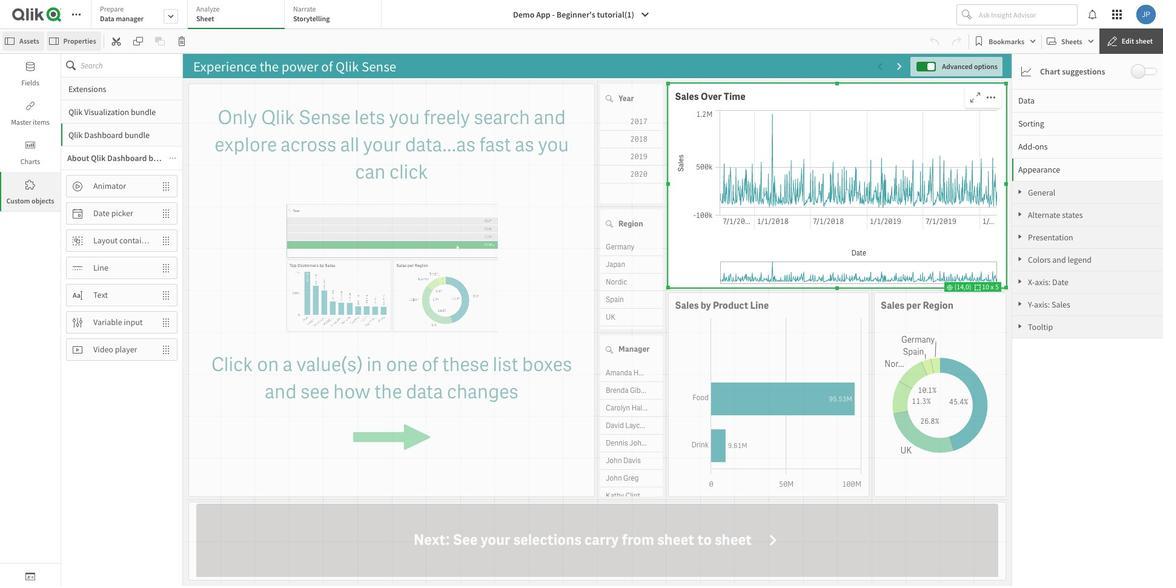 Task type: locate. For each thing, give the bounding box(es) containing it.
qlik inside only qlik sense lets you freely search and explore across all your data...as fast as you can click
[[261, 105, 295, 130]]

1 horizontal spatial region
[[923, 300, 954, 312]]

assets
[[19, 36, 39, 45]]

2020
[[630, 170, 648, 179]]

john left greg
[[606, 473, 622, 483]]

-
[[552, 9, 555, 20]]

amanda honda optional. 1 of 19 row
[[600, 364, 663, 382]]

and right "colors"
[[1052, 254, 1066, 265]]

animator
[[93, 181, 126, 191]]

2018
[[630, 134, 648, 144]]

lets
[[354, 105, 385, 130]]

y-
[[1028, 299, 1034, 310]]

sheet
[[1136, 36, 1153, 45], [657, 531, 694, 550], [715, 531, 752, 550]]

1 horizontal spatial data
[[1018, 95, 1035, 106]]

sales by product line
[[675, 300, 769, 312]]

custom
[[6, 196, 30, 205]]

1 vertical spatial bundle
[[125, 129, 150, 140]]

spain optional. 4 of 7 row
[[600, 292, 663, 309]]

2 horizontal spatial sheet
[[1136, 36, 1153, 45]]

usa optional. 6 of 7 row
[[600, 327, 663, 344]]

1 vertical spatial you
[[538, 132, 569, 157]]

fields
[[21, 78, 39, 87]]

your inside next: see your selections carry from sheet to sheet button
[[481, 531, 510, 550]]

sales inside sales per region application
[[881, 300, 904, 312]]

prepare
[[100, 4, 124, 13]]

container
[[119, 235, 153, 246]]

dennis
[[606, 438, 628, 448]]

about qlik dashboard bundle
[[67, 153, 174, 164]]

sales left by
[[675, 300, 699, 312]]

2 vertical spatial triangle right image
[[1012, 323, 1028, 330]]

see
[[300, 379, 329, 405]]

sales per region
[[881, 300, 954, 312]]

year
[[619, 93, 634, 103]]

to
[[697, 531, 712, 550]]

y-axis: sales
[[1028, 299, 1070, 310]]

next: see your selections carry from sheet to sheet button
[[196, 504, 998, 577]]

0 horizontal spatial and
[[265, 379, 297, 405]]

options
[[974, 62, 998, 71]]

1 triangle right image from the top
[[1012, 189, 1028, 195]]

0 vertical spatial axis:
[[1035, 277, 1051, 288]]

date picker
[[93, 208, 133, 219]]

1 triangle right image from the top
[[1012, 211, 1028, 217]]

1 vertical spatial and
[[1052, 254, 1066, 265]]

triangle right image
[[1012, 189, 1028, 195], [1012, 234, 1028, 240], [1012, 256, 1028, 262], [1012, 279, 1028, 285]]

can
[[355, 159, 385, 185]]

one
[[386, 352, 418, 378]]

move image for date picker
[[155, 203, 177, 224]]

axis: for y-
[[1034, 299, 1050, 310]]

triangle right image up 'x-'
[[1012, 256, 1028, 262]]

master
[[11, 118, 31, 127]]

sheet left to
[[657, 531, 694, 550]]

sales left the per
[[881, 300, 904, 312]]

bundle
[[131, 106, 156, 117], [125, 129, 150, 140], [149, 153, 174, 164]]

input
[[124, 317, 143, 328]]

fast
[[479, 132, 511, 157]]

x-axis: date
[[1028, 277, 1069, 288]]

of
[[422, 352, 438, 378]]

1 john from the top
[[606, 456, 622, 466]]

your right see
[[481, 531, 510, 550]]

application
[[0, 0, 1163, 586], [188, 84, 595, 497]]

next sheet: product details image
[[895, 62, 905, 71]]

carolyn
[[606, 403, 630, 413]]

0 vertical spatial dashboard
[[84, 129, 123, 140]]

sales down x-axis: date
[[1052, 299, 1070, 310]]

edit sheet button
[[1099, 28, 1163, 54]]

0 vertical spatial your
[[363, 132, 401, 157]]

data...as
[[405, 132, 476, 157]]

germany optional. 1 of 7 row
[[600, 239, 663, 256]]

triangle right image for colors and legend
[[1012, 256, 1028, 262]]

sales inside application
[[675, 90, 699, 103]]

triangle right image for alternate
[[1012, 211, 1028, 217]]

picker
[[111, 208, 133, 219]]

you right as
[[538, 132, 569, 157]]

sorting tab
[[1012, 112, 1163, 135]]

date down colors and legend
[[1052, 277, 1069, 288]]

2017
[[630, 117, 648, 127]]

puzzle image
[[25, 180, 35, 190]]

changes
[[447, 379, 518, 405]]

0 horizontal spatial date
[[93, 208, 110, 219]]

sales by product line application
[[668, 293, 869, 497]]

data down "prepare"
[[100, 14, 114, 23]]

legend
[[1068, 254, 1092, 265]]

axis: down "colors"
[[1035, 277, 1051, 288]]

sheet right edit
[[1136, 36, 1153, 45]]

1 horizontal spatial line
[[750, 300, 769, 312]]

qlik
[[261, 105, 295, 130], [68, 106, 83, 117], [68, 129, 83, 140], [91, 153, 106, 164]]

Search text field
[[81, 54, 182, 77]]

axis: up tooltip
[[1034, 299, 1050, 310]]

2 move image from the top
[[155, 258, 177, 278]]

1 horizontal spatial date
[[1052, 277, 1069, 288]]

region
[[619, 219, 643, 229], [923, 300, 954, 312]]

add-ons tab
[[1012, 135, 1163, 158]]

move image right picker
[[155, 203, 177, 224]]

sense
[[299, 105, 351, 130]]

2017 optional. 1 of 5 row
[[600, 113, 663, 131]]

1 vertical spatial tab list
[[61, 77, 182, 586]]

axis: for x-
[[1035, 277, 1051, 288]]

dashboard down the visualization
[[84, 129, 123, 140]]

1 vertical spatial triangle right image
[[1012, 301, 1028, 307]]

2 triangle right image from the top
[[1012, 301, 1028, 307]]

tab list containing extensions
[[61, 77, 182, 586]]

from
[[622, 531, 654, 550]]

x
[[991, 283, 994, 292]]

triangle right image down 'x-'
[[1012, 301, 1028, 307]]

4 move image from the top
[[155, 312, 177, 333]]

bundle down the qlik dashboard bundle tab
[[149, 153, 174, 164]]

bundle inside tab
[[125, 129, 150, 140]]

3 move image from the top
[[155, 285, 177, 306]]

more information image
[[169, 147, 176, 170]]

data inside prepare data manager
[[100, 14, 114, 23]]

copy image
[[133, 36, 143, 46]]

move image
[[155, 176, 177, 197], [155, 258, 177, 278], [155, 285, 177, 306], [155, 312, 177, 333], [155, 340, 177, 360]]

Ask Insight Advisor text field
[[977, 5, 1077, 24]]

move image for variable input
[[155, 312, 177, 333]]

see
[[453, 531, 478, 550]]

move image for text
[[155, 285, 177, 306]]

date
[[93, 208, 110, 219], [1052, 277, 1069, 288]]

and inside the click on a value(s) in one of these list boxes and see how the data changes
[[265, 379, 297, 405]]

objects
[[32, 196, 54, 205]]

line right product
[[750, 300, 769, 312]]

0 horizontal spatial line
[[93, 262, 108, 273]]

data
[[100, 14, 114, 23], [1018, 95, 1035, 106]]

bookmarks
[[989, 37, 1024, 46]]

0 vertical spatial triangle right image
[[1012, 211, 1028, 217]]

sales left "over" at right top
[[675, 90, 699, 103]]

0 horizontal spatial region
[[619, 219, 643, 229]]

layout
[[93, 235, 118, 246]]

2 move image from the top
[[155, 231, 177, 251]]

value(s)
[[296, 352, 363, 378]]

0 vertical spatial move image
[[155, 203, 177, 224]]

line inside application
[[750, 300, 769, 312]]

john down dennis
[[606, 456, 622, 466]]

next:
[[414, 531, 450, 550]]

alternate states
[[1028, 210, 1083, 221]]

general
[[1028, 187, 1056, 198]]

triangle right image right 5
[[1012, 279, 1028, 285]]

1 vertical spatial data
[[1018, 95, 1035, 106]]

0 vertical spatial data
[[100, 14, 114, 23]]

bundle up the about qlik dashboard bundle
[[125, 129, 150, 140]]

1 vertical spatial your
[[481, 531, 510, 550]]

0 horizontal spatial you
[[389, 105, 420, 130]]

1 horizontal spatial and
[[534, 105, 566, 130]]

john for john davis
[[606, 456, 622, 466]]

dashboard down the qlik dashboard bundle tab
[[107, 153, 147, 164]]

move image right container
[[155, 231, 177, 251]]

tab list
[[91, 0, 386, 30], [61, 77, 182, 586]]

1 move image from the top
[[155, 176, 177, 197]]

dennis johnson optional. 5 of 19 row
[[600, 435, 663, 452]]

0 vertical spatial and
[[534, 105, 566, 130]]

across
[[281, 132, 336, 157]]

2 vertical spatial and
[[265, 379, 297, 405]]

japan optional. 2 of 7 row
[[600, 256, 663, 274]]

manager
[[619, 344, 650, 354]]

halmon
[[632, 403, 657, 413]]

and up as
[[534, 105, 566, 130]]

line up text
[[93, 262, 108, 273]]

player
[[115, 344, 137, 355]]

video player
[[93, 344, 137, 355]]

variable input
[[93, 317, 143, 328]]

5 move image from the top
[[155, 340, 177, 360]]

1 vertical spatial axis:
[[1034, 299, 1050, 310]]

axis:
[[1035, 277, 1051, 288], [1034, 299, 1050, 310]]

move image for animator
[[155, 176, 177, 197]]

triangle right image down appearance
[[1012, 189, 1028, 195]]

sales over time application
[[668, 84, 1006, 288]]

triangle right image down general
[[1012, 211, 1028, 217]]

data up sorting at top right
[[1018, 95, 1035, 106]]

triangle right image down y-
[[1012, 323, 1028, 330]]

carry
[[584, 531, 619, 550]]

region right the per
[[923, 300, 954, 312]]

usa image
[[600, 327, 648, 344]]

0 vertical spatial date
[[93, 208, 110, 219]]

1 vertical spatial date
[[1052, 277, 1069, 288]]

0 horizontal spatial your
[[363, 132, 401, 157]]

2 triangle right image from the top
[[1012, 234, 1028, 240]]

x-
[[1028, 277, 1035, 288]]

charts
[[20, 157, 40, 166]]

kathy clinton optional. 8 of 19 row
[[600, 487, 663, 505]]

bundle up the qlik dashboard bundle tab
[[131, 106, 156, 117]]

text
[[93, 290, 108, 301]]

qlik right about
[[91, 153, 106, 164]]

4 triangle right image from the top
[[1012, 279, 1028, 285]]

edit
[[1122, 36, 1134, 45]]

1 vertical spatial move image
[[155, 231, 177, 251]]

data
[[406, 379, 443, 405]]

0 vertical spatial john
[[606, 456, 622, 466]]

click on a value(s) in one of these list boxes and see how the data changes
[[211, 352, 572, 405]]

move image for video player
[[155, 340, 177, 360]]

1 vertical spatial region
[[923, 300, 954, 312]]

qlik inside tab
[[68, 129, 83, 140]]

and down a
[[265, 379, 297, 405]]

layout container
[[93, 235, 153, 246]]

move image
[[155, 203, 177, 224], [155, 231, 177, 251]]

how
[[333, 379, 370, 405]]

1 vertical spatial john
[[606, 473, 622, 483]]

john greg optional. 7 of 19 row
[[600, 470, 663, 487]]

demo
[[513, 9, 535, 20]]

triangle right image
[[1012, 211, 1028, 217], [1012, 301, 1028, 307], [1012, 323, 1028, 330]]

your up can
[[363, 132, 401, 157]]

0 vertical spatial bundle
[[131, 106, 156, 117]]

date left picker
[[93, 208, 110, 219]]

brenda gibson optional. 2 of 19 row
[[600, 382, 663, 400]]

john for john greg
[[606, 473, 622, 483]]

1 move image from the top
[[155, 203, 177, 224]]

3 triangle right image from the top
[[1012, 256, 1028, 262]]

sales inside sales by product line application
[[675, 300, 699, 312]]

0 horizontal spatial data
[[100, 14, 114, 23]]

region up germany optional. 1 of 7 "row"
[[619, 219, 643, 229]]

1 vertical spatial line
[[750, 300, 769, 312]]

3 triangle right image from the top
[[1012, 323, 1028, 330]]

2020 optional. 4 of 5 row
[[600, 166, 663, 184]]

arrow right image
[[766, 533, 781, 548]]

1 horizontal spatial your
[[481, 531, 510, 550]]

click
[[389, 159, 428, 185]]

appearance tab
[[1012, 158, 1163, 181]]

sheet right to
[[715, 531, 752, 550]]

10
[[982, 283, 989, 292]]

edit sheet
[[1122, 36, 1153, 45]]

1 horizontal spatial sheet
[[715, 531, 752, 550]]

move image for line
[[155, 258, 177, 278]]

qlik right the only
[[261, 105, 295, 130]]

2 john from the top
[[606, 473, 622, 483]]

japan
[[606, 260, 625, 270]]

variables image
[[25, 572, 35, 582]]

john
[[606, 456, 622, 466], [606, 473, 622, 483]]

about
[[67, 153, 89, 164]]

triangle right image up "colors"
[[1012, 234, 1028, 240]]

triangle right image for x-axis: date
[[1012, 279, 1028, 285]]

0 vertical spatial tab list
[[91, 0, 386, 30]]

qlik up about
[[68, 129, 83, 140]]

these
[[442, 352, 489, 378]]

you right "lets"
[[389, 105, 420, 130]]

sales for sales by product line
[[675, 300, 699, 312]]

bundle for qlik dashboard bundle
[[125, 129, 150, 140]]

dashboard inside the qlik dashboard bundle tab
[[84, 129, 123, 140]]



Task type: describe. For each thing, give the bounding box(es) containing it.
custom objects button
[[0, 172, 61, 211]]

cut image
[[111, 36, 121, 46]]

data tab
[[1012, 89, 1163, 112]]

qlik dashboard bundle
[[68, 129, 150, 140]]

tutorial(1)
[[597, 9, 634, 20]]

tooltip
[[1028, 322, 1053, 333]]

next: see your selections carry from sheet to sheet
[[414, 531, 752, 550]]

0 vertical spatial line
[[93, 262, 108, 273]]

qlik dashboard bundle tab
[[61, 123, 182, 146]]

analyze
[[196, 4, 220, 13]]

brenda
[[606, 386, 629, 395]]

dennis johnson
[[606, 438, 657, 448]]

custom objects
[[6, 196, 54, 205]]

your inside only qlik sense lets you freely search and explore across all your data...as fast as you can click
[[363, 132, 401, 157]]

nordic optional. 3 of 7 row
[[600, 274, 663, 292]]

analyze sheet
[[196, 4, 220, 23]]

object image
[[25, 141, 35, 150]]

qlik down extensions
[[68, 106, 83, 117]]

as
[[515, 132, 534, 157]]

honda
[[633, 368, 655, 378]]

sheet
[[196, 14, 214, 23]]

list
[[493, 352, 518, 378]]

a
[[283, 352, 293, 378]]

kathy clinton
[[606, 491, 648, 501]]

uk
[[606, 313, 616, 322]]

appearance
[[1018, 164, 1060, 175]]

extensions
[[68, 83, 106, 94]]

sales for sales per region
[[881, 300, 904, 312]]

advanced options
[[942, 62, 998, 71]]

germany
[[606, 242, 634, 252]]

narrate
[[293, 4, 316, 13]]

uk optional. 5 of 7 row
[[600, 309, 663, 327]]

1 horizontal spatial you
[[538, 132, 569, 157]]

move image for layout container
[[155, 231, 177, 251]]

the
[[374, 379, 402, 405]]

2 horizontal spatial and
[[1052, 254, 1066, 265]]

ons
[[1035, 141, 1048, 152]]

selections
[[513, 531, 581, 550]]

5
[[995, 283, 999, 292]]

sales per region application
[[874, 293, 1006, 497]]

david laychak optional. 4 of 19 row
[[600, 417, 663, 435]]

explore
[[214, 132, 277, 157]]

colors
[[1028, 254, 1051, 265]]

david laychak
[[606, 421, 651, 430]]

demo app - beginner's tutorial(1)
[[513, 9, 634, 20]]

sales for sales over time
[[675, 90, 699, 103]]

amanda
[[606, 368, 632, 378]]

john davis optional. 6 of 19 row
[[600, 452, 663, 470]]

sheets button
[[1044, 32, 1097, 51]]

video
[[93, 344, 113, 355]]

charts button
[[0, 133, 61, 172]]

all
[[340, 132, 359, 157]]

advanced
[[942, 62, 973, 71]]

carolyn halmon
[[606, 403, 657, 413]]

triangle right image for general
[[1012, 189, 1028, 195]]

suggestions
[[1062, 66, 1105, 77]]

alternate
[[1028, 210, 1060, 221]]

greg
[[623, 473, 639, 483]]

1 vertical spatial dashboard
[[107, 153, 147, 164]]

line chart line image
[[1021, 67, 1031, 76]]

add-
[[1018, 141, 1035, 152]]

master items button
[[0, 93, 61, 133]]

link image
[[25, 101, 35, 111]]

david
[[606, 421, 624, 430]]

bundle for qlik visualization bundle
[[131, 106, 156, 117]]

master items
[[11, 118, 50, 127]]

narrate storytelling
[[293, 4, 330, 23]]

laychak
[[625, 421, 651, 430]]

presentation
[[1028, 232, 1073, 243]]

johnson
[[629, 438, 657, 448]]

next: see your selections carry from sheet to sheet application
[[188, 502, 1006, 581]]

john davis
[[606, 456, 641, 466]]

kathy
[[606, 491, 624, 501]]

variable
[[93, 317, 122, 328]]

qlik visualization bundle
[[68, 106, 156, 117]]

click
[[211, 352, 253, 378]]

2018 optional. 2 of 5 row
[[600, 131, 663, 148]]

2 vertical spatial bundle
[[149, 153, 174, 164]]

0 horizontal spatial sheet
[[657, 531, 694, 550]]

visualization
[[84, 106, 129, 117]]

data inside tab
[[1018, 95, 1035, 106]]

carolyn halmon optional. 3 of 19 row
[[600, 400, 663, 417]]

colors and legend
[[1028, 254, 1092, 265]]

triangle right image for presentation
[[1012, 234, 1028, 240]]

tab list containing prepare
[[91, 0, 386, 30]]

gibson
[[630, 386, 653, 395]]

over
[[701, 90, 722, 103]]

and inside only qlik sense lets you freely search and explore across all your data...as fast as you can click
[[534, 105, 566, 130]]

sorting
[[1018, 118, 1044, 129]]

region inside application
[[923, 300, 954, 312]]

sheet inside button
[[1136, 36, 1153, 45]]

2019 optional. 3 of 5 row
[[600, 148, 663, 166]]

properties button
[[46, 32, 101, 51]]

clinton
[[625, 491, 648, 501]]

brenda gibson
[[606, 386, 653, 395]]

delete image
[[177, 36, 186, 46]]

storytelling
[[293, 14, 330, 23]]

0 vertical spatial region
[[619, 219, 643, 229]]

search
[[474, 105, 530, 130]]

0 vertical spatial you
[[389, 105, 420, 130]]

nordic
[[606, 278, 627, 287]]

bookmarks button
[[972, 32, 1039, 51]]

database image
[[25, 62, 35, 71]]

manager
[[116, 14, 144, 23]]

james peterson image
[[1136, 5, 1156, 24]]

product
[[713, 300, 748, 312]]

boxes
[[522, 352, 572, 378]]

triangle right image for y-
[[1012, 301, 1028, 307]]

items
[[33, 118, 50, 127]]



Task type: vqa. For each thing, say whether or not it's contained in the screenshot.
Click
yes



